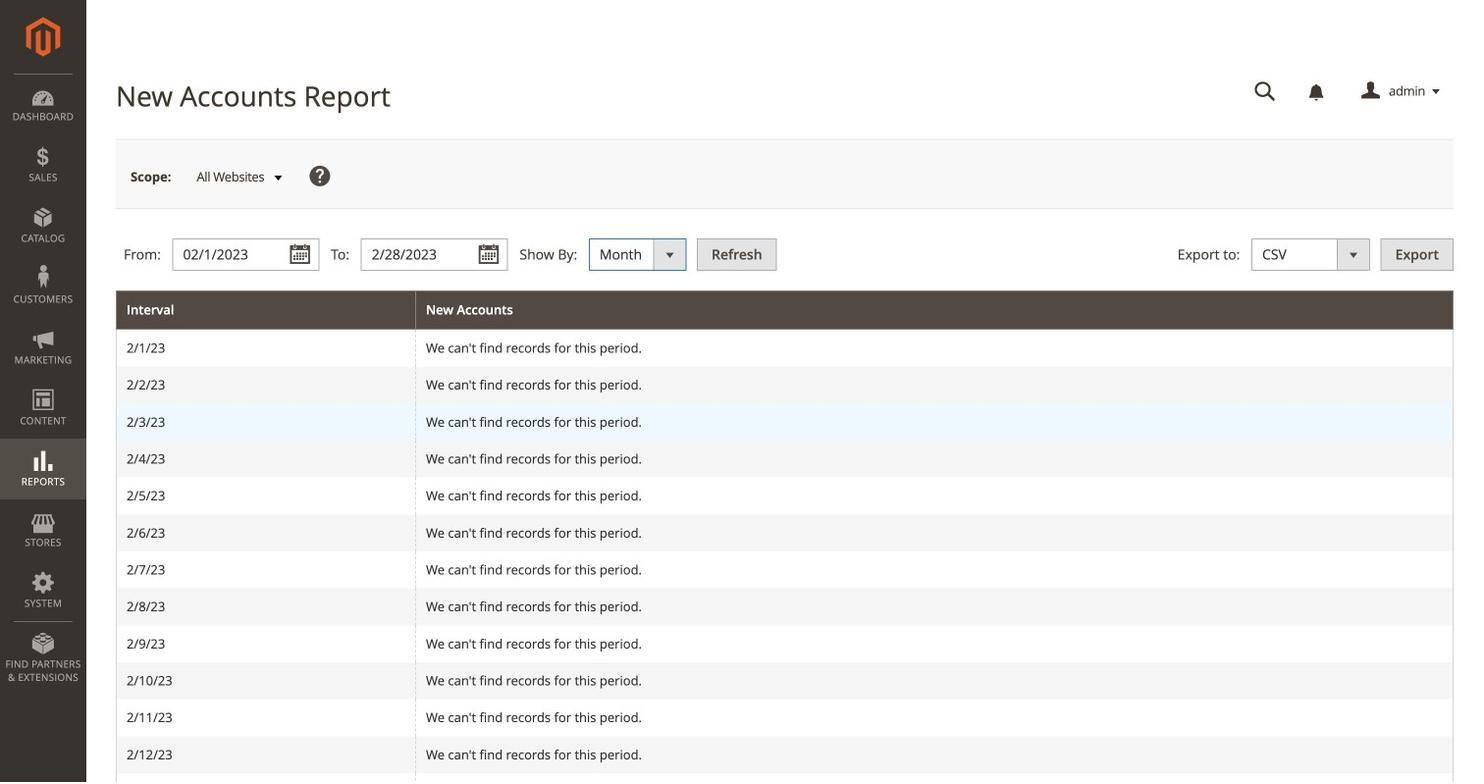 Task type: vqa. For each thing, say whether or not it's contained in the screenshot.
the leftmost To text field
no



Task type: locate. For each thing, give the bounding box(es) containing it.
None text field
[[1241, 75, 1290, 109], [361, 239, 508, 271], [1241, 75, 1290, 109], [361, 239, 508, 271]]

magento admin panel image
[[26, 17, 60, 57]]

menu bar
[[0, 74, 86, 694]]

None text field
[[172, 239, 319, 271]]



